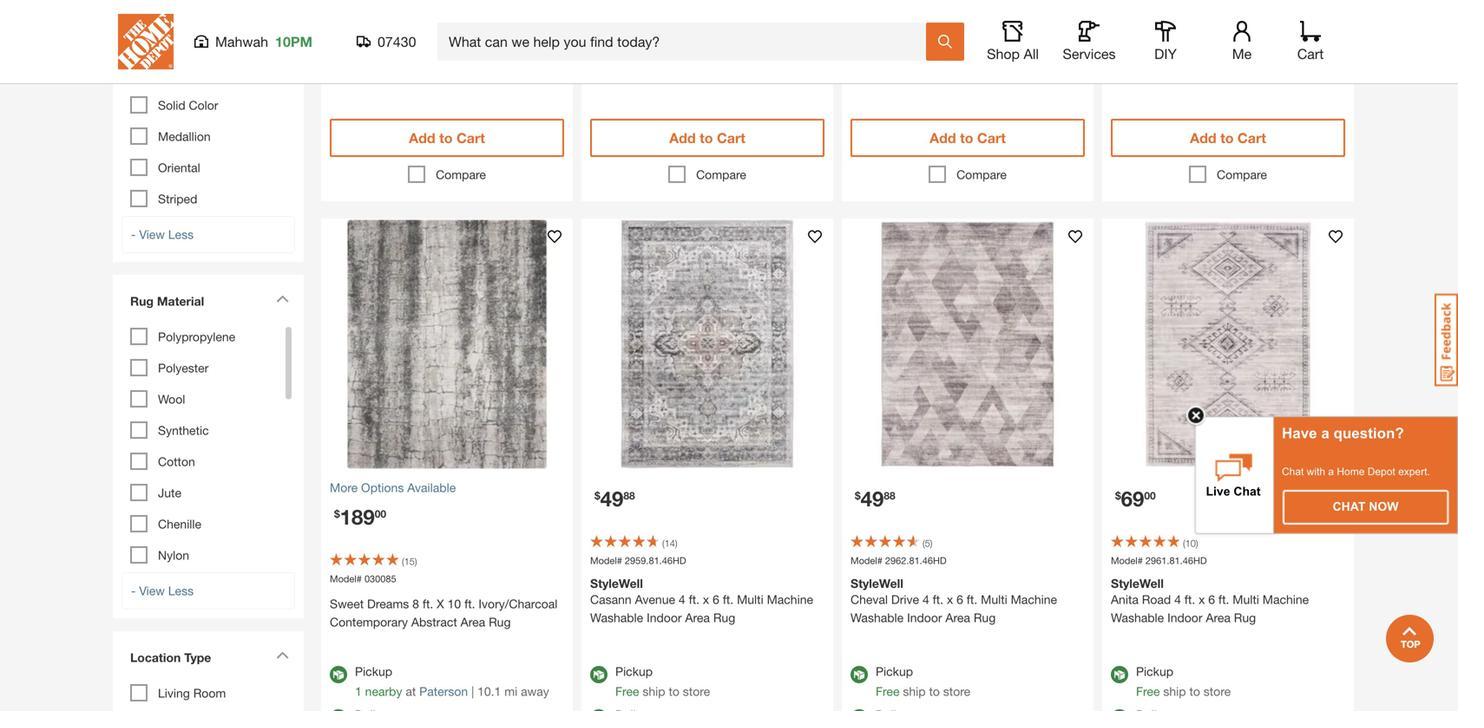 Task type: describe. For each thing, give the bounding box(es) containing it.
polypropylene
[[158, 330, 235, 344]]

) for road
[[1196, 538, 1198, 549]]

model# for stylewell anita road 4 ft. x 6 ft. multi machine washable indoor area rug
[[1111, 556, 1143, 567]]

sweet
[[330, 597, 364, 611]]

have a question?
[[1282, 425, 1404, 442]]

$ for stylewell cheval drive 4 ft. x 6 ft. multi machine washable indoor area rug
[[855, 490, 861, 502]]

paterson
[[419, 685, 468, 699]]

chenille link
[[158, 517, 201, 532]]

- view less link for chenille
[[122, 573, 295, 610]]

casann avenue 4 ft. x 6 ft. multi machine washable indoor area rug image
[[582, 219, 833, 470]]

casann
[[590, 593, 632, 607]]

with
[[1307, 466, 1325, 478]]

road
[[1142, 593, 1171, 607]]

oriental
[[158, 161, 200, 175]]

x for road
[[1199, 593, 1205, 607]]

store for drive
[[943, 685, 971, 699]]

area for drive
[[946, 611, 970, 625]]

4 for avenue
[[679, 593, 685, 607]]

4 add from the left
[[1190, 130, 1217, 146]]

$ inside the $ 189 00
[[334, 508, 340, 520]]

floral
[[158, 67, 188, 81]]

living room
[[158, 687, 226, 701]]

x for drive
[[947, 593, 953, 607]]

nearby
[[365, 685, 402, 699]]

( for drive
[[923, 538, 925, 549]]

( for road
[[1183, 538, 1185, 549]]

sweet dreams 8 ft. x 10 ft. ivory/charcoal contemporary abstract area rug
[[330, 597, 558, 630]]

available for pickup image
[[1111, 667, 1128, 684]]

available
[[407, 481, 456, 495]]

x
[[437, 597, 444, 611]]

home
[[1337, 466, 1365, 478]]

6 for drive
[[957, 593, 963, 607]]

What can we help you find today? search field
[[449, 23, 925, 60]]

- for chenille
[[131, 584, 136, 599]]

2962.81.46hd
[[885, 556, 947, 567]]

avenue
[[635, 593, 675, 607]]

services
[[1063, 46, 1116, 62]]

88 for stylewell casann avenue 4 ft. x 6 ft. multi machine washable indoor area rug
[[624, 490, 635, 502]]

store for road
[[1204, 685, 1231, 699]]

the home depot logo image
[[118, 14, 174, 69]]

2 delivery from the left
[[876, 16, 919, 30]]

( 15 )
[[402, 556, 417, 568]]

$ 49 88 for stylewell casann avenue 4 ft. x 6 ft. multi machine washable indoor area rug
[[595, 487, 635, 511]]

- view less link for striped
[[122, 216, 295, 254]]

4 for road
[[1174, 593, 1181, 607]]

washable for cheval
[[851, 611, 904, 625]]

88 for stylewell cheval drive 4 ft. x 6 ft. multi machine washable indoor area rug
[[884, 490, 895, 502]]

14
[[665, 538, 675, 549]]

sweet dreams 8 ft. x 10 ft. ivory/charcoal contemporary abstract area rug link
[[330, 595, 564, 632]]

medallion
[[158, 129, 211, 144]]

synthetic
[[158, 424, 209, 438]]

me
[[1232, 46, 1252, 62]]

free for stylewell casann avenue 4 ft. x 6 ft. multi machine washable indoor area rug
[[615, 685, 639, 699]]

type
[[184, 651, 211, 665]]

diy button
[[1138, 21, 1193, 62]]

multi for anita road 4 ft. x 6 ft. multi machine washable indoor area rug
[[1233, 593, 1259, 607]]

chat now link
[[1284, 491, 1448, 524]]

stylewell anita road 4 ft. x 6 ft. multi machine washable indoor area rug
[[1111, 577, 1309, 625]]

services button
[[1061, 21, 1117, 62]]

me button
[[1214, 21, 1270, 62]]

nylon link
[[158, 549, 189, 563]]

living
[[158, 687, 190, 701]]

floral link
[[158, 67, 188, 81]]

cotton link
[[158, 455, 195, 469]]

6 for road
[[1208, 593, 1215, 607]]

wool
[[158, 392, 185, 407]]

have
[[1282, 425, 1317, 442]]

ship for road
[[1163, 685, 1186, 699]]

rug inside rug material link
[[130, 294, 154, 309]]

2 add to cart button from the left
[[590, 119, 825, 157]]

030085
[[364, 574, 396, 585]]

( 5 )
[[923, 538, 933, 549]]

$ 49 88 for stylewell cheval drive 4 ft. x 6 ft. multi machine washable indoor area rug
[[855, 487, 895, 511]]

model# 2962.81.46hd
[[851, 556, 947, 567]]

$ 69 00
[[1115, 487, 1156, 511]]

striped
[[158, 192, 197, 206]]

medallion link
[[158, 129, 211, 144]]

mi
[[504, 685, 518, 699]]

abstract inside sweet dreams 8 ft. x 10 ft. ivory/charcoal contemporary abstract area rug
[[411, 615, 457, 630]]

area inside sweet dreams 8 ft. x 10 ft. ivory/charcoal contemporary abstract area rug
[[461, 615, 485, 630]]

1 add from the left
[[409, 130, 435, 146]]

less for chenille
[[168, 584, 194, 599]]

2959.81.46hd
[[625, 556, 686, 567]]

machine for cheval drive 4 ft. x 6 ft. multi machine washable indoor area rug
[[1011, 593, 1057, 607]]

living room link
[[158, 687, 226, 701]]

10 inside sweet dreams 8 ft. x 10 ft. ivory/charcoal contemporary abstract area rug
[[448, 597, 461, 611]]

machine for casann avenue 4 ft. x 6 ft. multi machine washable indoor area rug
[[767, 593, 813, 607]]

chat with a home depot expert.
[[1282, 466, 1430, 478]]

machine for anita road 4 ft. x 6 ft. multi machine washable indoor area rug
[[1263, 593, 1309, 607]]

$ for stylewell casann avenue 4 ft. x 6 ft. multi machine washable indoor area rug
[[595, 490, 600, 502]]

- view less for striped
[[131, 227, 194, 242]]

stylewell for casann
[[590, 577, 643, 591]]

oriental link
[[158, 161, 200, 175]]

1
[[355, 685, 362, 699]]

available shipping image
[[851, 17, 868, 35]]

available for pickup image for stylewell casann avenue 4 ft. x 6 ft. multi machine washable indoor area rug
[[590, 667, 608, 684]]

pickup free ship to store for drive
[[876, 665, 971, 699]]

at
[[406, 685, 416, 699]]

( for avenue
[[662, 538, 665, 549]]

sweet dreams 8 ft. x 10 ft. ivory/charcoal contemporary abstract area rug image
[[321, 219, 573, 470]]

stylewell casann avenue 4 ft. x 6 ft. multi machine washable indoor area rug
[[590, 577, 813, 625]]

more options available
[[330, 481, 456, 495]]

4 for drive
[[923, 593, 929, 607]]

00 for 69
[[1144, 490, 1156, 502]]

location type
[[130, 651, 211, 665]]

border link
[[158, 36, 195, 50]]

49 for stylewell casann avenue 4 ft. x 6 ft. multi machine washable indoor area rug
[[600, 487, 624, 511]]

1 delivery from the left
[[615, 16, 659, 30]]

model# for stylewell casann avenue 4 ft. x 6 ft. multi machine washable indoor area rug
[[590, 556, 622, 567]]

away
[[521, 685, 549, 699]]

solid color
[[158, 98, 218, 112]]

8
[[412, 597, 419, 611]]

$ for stylewell anita road 4 ft. x 6 ft. multi machine washable indoor area rug
[[1115, 490, 1121, 502]]

pickup 1 nearby at paterson | 10.1 mi away
[[355, 665, 549, 699]]

delivery free
[[615, 16, 659, 48]]

store for avenue
[[683, 685, 710, 699]]

drive
[[891, 593, 919, 607]]

location
[[130, 651, 181, 665]]

|
[[471, 685, 474, 699]]

caret icon image for material
[[276, 295, 289, 303]]

2 compare from the left
[[696, 168, 746, 182]]

available for pickup image for stylewell cheval drive 4 ft. x 6 ft. multi machine washable indoor area rug
[[851, 667, 868, 684]]

striped link
[[158, 192, 197, 206]]

indoor for drive
[[907, 611, 942, 625]]

model# 2959.81.46hd
[[590, 556, 686, 567]]

( 10 )
[[1183, 538, 1198, 549]]

indoor for avenue
[[647, 611, 682, 625]]



Task type: vqa. For each thing, say whether or not it's contained in the screenshot.
fourth Add from right
yes



Task type: locate. For each thing, give the bounding box(es) containing it.
00 up model# 2961.81.46hd
[[1144, 490, 1156, 502]]

cheval drive 4 ft. x 6 ft. multi machine washable indoor area rug image
[[842, 219, 1094, 470]]

0 vertical spatial abstract
[[158, 4, 204, 19]]

1 horizontal spatial 88
[[884, 490, 895, 502]]

00 down options
[[375, 508, 386, 520]]

1 compare from the left
[[436, 168, 486, 182]]

1 horizontal spatial machine
[[1011, 593, 1057, 607]]

00 for 189
[[375, 508, 386, 520]]

07430
[[378, 33, 416, 50]]

0 vertical spatial 10
[[1185, 538, 1196, 549]]

10pm
[[275, 33, 312, 50]]

indoor inside stylewell cheval drive 4 ft. x 6 ft. multi machine washable indoor area rug
[[907, 611, 942, 625]]

- for striped
[[131, 227, 136, 242]]

2 indoor from the left
[[907, 611, 942, 625]]

$ 49 88
[[595, 487, 635, 511], [855, 487, 895, 511]]

abstract down x
[[411, 615, 457, 630]]

indoor inside the stylewell casann avenue 4 ft. x 6 ft. multi machine washable indoor area rug
[[647, 611, 682, 625]]

model# up cheval
[[851, 556, 883, 567]]

polyester link
[[158, 361, 209, 375]]

) up 2962.81.46hd
[[930, 538, 933, 549]]

6 right the 'road'
[[1208, 593, 1215, 607]]

0 horizontal spatial $ 49 88
[[595, 487, 635, 511]]

1 horizontal spatial 6
[[957, 593, 963, 607]]

1 horizontal spatial 10
[[1185, 538, 1196, 549]]

pickup down "drive"
[[876, 665, 913, 679]]

diy
[[1154, 46, 1177, 62]]

2 horizontal spatial store
[[1204, 685, 1231, 699]]

- view less for chenille
[[131, 584, 194, 599]]

washable down the anita
[[1111, 611, 1164, 625]]

2 horizontal spatial available for pickup image
[[851, 667, 868, 684]]

model# 2961.81.46hd
[[1111, 556, 1207, 567]]

1 pickup from the left
[[355, 665, 392, 679]]

07430 button
[[357, 33, 417, 50]]

1 vertical spatial - view less link
[[122, 573, 295, 610]]

0 vertical spatial 00
[[1144, 490, 1156, 502]]

2 horizontal spatial 6
[[1208, 593, 1215, 607]]

rug for stylewell cheval drive 4 ft. x 6 ft. multi machine washable indoor area rug
[[974, 611, 996, 625]]

1 store from the left
[[683, 685, 710, 699]]

pickup for stylewell casann avenue 4 ft. x 6 ft. multi machine washable indoor area rug
[[615, 665, 653, 679]]

color
[[189, 98, 218, 112]]

$ 49 88 up model# 2959.81.46hd
[[595, 487, 635, 511]]

polypropylene link
[[158, 330, 235, 344]]

6 inside the stylewell casann avenue 4 ft. x 6 ft. multi machine washable indoor area rug
[[713, 593, 719, 607]]

stylewell up the anita
[[1111, 577, 1164, 591]]

multi inside the stylewell casann avenue 4 ft. x 6 ft. multi machine washable indoor area rug
[[737, 593, 764, 607]]

$ up model# 2961.81.46hd
[[1115, 490, 1121, 502]]

now
[[1369, 500, 1399, 514]]

2 horizontal spatial indoor
[[1167, 611, 1203, 625]]

indoor down "drive"
[[907, 611, 942, 625]]

0 horizontal spatial abstract
[[158, 4, 204, 19]]

multi inside stylewell cheval drive 4 ft. x 6 ft. multi machine washable indoor area rug
[[981, 593, 1007, 607]]

1 $ 49 88 from the left
[[595, 487, 635, 511]]

model# for stylewell cheval drive 4 ft. x 6 ft. multi machine washable indoor area rug
[[851, 556, 883, 567]]

0 horizontal spatial washable
[[590, 611, 643, 625]]

49 up model# 2959.81.46hd
[[600, 487, 624, 511]]

00 inside $ 69 00
[[1144, 490, 1156, 502]]

washable
[[590, 611, 643, 625], [851, 611, 904, 625], [1111, 611, 1164, 625]]

available shipping image
[[590, 17, 608, 35]]

1 88 from the left
[[624, 490, 635, 502]]

00
[[1144, 490, 1156, 502], [375, 508, 386, 520]]

1 horizontal spatial 4
[[923, 593, 929, 607]]

area inside stylewell anita road 4 ft. x 6 ft. multi machine washable indoor area rug
[[1206, 611, 1231, 625]]

) for drive
[[930, 538, 933, 549]]

pickup free ship to store right available for pickup image
[[1136, 665, 1231, 699]]

88 up model# 2962.81.46hd on the bottom right of page
[[884, 490, 895, 502]]

3 indoor from the left
[[1167, 611, 1203, 625]]

delivery up diy at top right
[[1136, 16, 1179, 30]]

1 4 from the left
[[679, 593, 685, 607]]

ft.
[[689, 593, 700, 607], [723, 593, 734, 607], [933, 593, 944, 607], [967, 593, 978, 607], [1185, 593, 1195, 607], [1219, 593, 1229, 607], [423, 597, 433, 611], [464, 597, 475, 611]]

1 horizontal spatial washable
[[851, 611, 904, 625]]

0 horizontal spatial pickup free ship to store
[[615, 665, 710, 699]]

$ 189 00
[[334, 505, 386, 529]]

1 indoor from the left
[[647, 611, 682, 625]]

2 - view less from the top
[[131, 584, 194, 599]]

1 vertical spatial caret icon image
[[276, 652, 289, 660]]

solid
[[158, 98, 185, 112]]

rug for stylewell anita road 4 ft. x 6 ft. multi machine washable indoor area rug
[[1234, 611, 1256, 625]]

0 vertical spatial a
[[1321, 425, 1330, 442]]

1 horizontal spatial delivery
[[876, 16, 919, 30]]

stylewell for anita
[[1111, 577, 1164, 591]]

0 horizontal spatial multi
[[737, 593, 764, 607]]

1 horizontal spatial pickup free ship to store
[[876, 665, 971, 699]]

- view less link down nylon
[[122, 573, 295, 610]]

2 horizontal spatial stylewell
[[1111, 577, 1164, 591]]

pickup right available for pickup image
[[1136, 665, 1173, 679]]

wool link
[[158, 392, 185, 407]]

polyester
[[158, 361, 209, 375]]

anita road 4 ft. x 6 ft. multi machine washable indoor area rug image
[[1102, 219, 1354, 470]]

mahwah
[[215, 33, 268, 50]]

free for stylewell anita road 4 ft. x 6 ft. multi machine washable indoor area rug
[[1136, 685, 1160, 699]]

2 stylewell from the left
[[851, 577, 903, 591]]

1 vertical spatial - view less
[[131, 584, 194, 599]]

dreams
[[367, 597, 409, 611]]

x right "drive"
[[947, 593, 953, 607]]

1 less from the top
[[168, 227, 194, 242]]

pickup
[[355, 665, 392, 679], [615, 665, 653, 679], [876, 665, 913, 679], [1136, 665, 1173, 679]]

free inside delivery free
[[615, 34, 639, 48]]

0 horizontal spatial store
[[683, 685, 710, 699]]

3 compare from the left
[[957, 168, 1007, 182]]

add to cart button
[[330, 119, 564, 157], [590, 119, 825, 157], [851, 119, 1085, 157], [1111, 119, 1345, 157]]

1 washable from the left
[[590, 611, 643, 625]]

stylewell inside stylewell cheval drive 4 ft. x 6 ft. multi machine washable indoor area rug
[[851, 577, 903, 591]]

6 for avenue
[[713, 593, 719, 607]]

2 add from the left
[[669, 130, 696, 146]]

2 4 from the left
[[923, 593, 929, 607]]

pickup up nearby
[[355, 665, 392, 679]]

contemporary
[[330, 615, 408, 630]]

2 washable from the left
[[851, 611, 904, 625]]

0 horizontal spatial available for pickup image
[[330, 667, 347, 684]]

1 - view less from the top
[[131, 227, 194, 242]]

2 horizontal spatial multi
[[1233, 593, 1259, 607]]

1 vertical spatial 10
[[448, 597, 461, 611]]

ivory/charcoal
[[479, 597, 558, 611]]

solid color link
[[158, 98, 218, 112]]

3 delivery from the left
[[1136, 16, 1179, 30]]

1 horizontal spatial x
[[947, 593, 953, 607]]

add
[[409, 130, 435, 146], [669, 130, 696, 146], [930, 130, 956, 146], [1190, 130, 1217, 146]]

view for chenille
[[139, 584, 165, 599]]

1 stylewell from the left
[[590, 577, 643, 591]]

4 inside stylewell cheval drive 4 ft. x 6 ft. multi machine washable indoor area rug
[[923, 593, 929, 607]]

rug
[[130, 294, 154, 309], [713, 611, 735, 625], [974, 611, 996, 625], [1234, 611, 1256, 625], [489, 615, 511, 630]]

0 vertical spatial view
[[139, 227, 165, 242]]

rug inside stylewell cheval drive 4 ft. x 6 ft. multi machine washable indoor area rug
[[974, 611, 996, 625]]

pickup for stylewell cheval drive 4 ft. x 6 ft. multi machine washable indoor area rug
[[876, 665, 913, 679]]

2 horizontal spatial pickup free ship to store
[[1136, 665, 1231, 699]]

1 vertical spatial abstract
[[411, 615, 457, 630]]

caret icon image inside rug material link
[[276, 295, 289, 303]]

4 inside the stylewell casann avenue 4 ft. x 6 ft. multi machine washable indoor area rug
[[679, 593, 685, 607]]

x inside the stylewell casann avenue 4 ft. x 6 ft. multi machine washable indoor area rug
[[703, 593, 709, 607]]

1 multi from the left
[[737, 593, 764, 607]]

) up '8'
[[415, 556, 417, 568]]

available for pickup image down the contemporary
[[330, 667, 347, 684]]

2 49 from the left
[[861, 487, 884, 511]]

anita
[[1111, 593, 1139, 607]]

10 up 2961.81.46hd
[[1185, 538, 1196, 549]]

washable inside the stylewell casann avenue 4 ft. x 6 ft. multi machine washable indoor area rug
[[590, 611, 643, 625]]

0 vertical spatial -
[[131, 227, 136, 242]]

border
[[158, 36, 195, 50]]

compare
[[436, 168, 486, 182], [696, 168, 746, 182], [957, 168, 1007, 182], [1217, 168, 1267, 182]]

store
[[683, 685, 710, 699], [943, 685, 971, 699], [1204, 685, 1231, 699]]

synthetic link
[[158, 424, 209, 438]]

x for avenue
[[703, 593, 709, 607]]

1 - from the top
[[131, 227, 136, 242]]

0 horizontal spatial machine
[[767, 593, 813, 607]]

available for pickup image
[[330, 667, 347, 684], [590, 667, 608, 684], [851, 667, 868, 684]]

area down ivory/charcoal
[[461, 615, 485, 630]]

shop
[[987, 46, 1020, 62]]

2 horizontal spatial x
[[1199, 593, 1205, 607]]

2 pickup free ship to store from the left
[[876, 665, 971, 699]]

2 $ 49 88 from the left
[[855, 487, 895, 511]]

view down striped "link"
[[139, 227, 165, 242]]

1 pickup free ship to store from the left
[[615, 665, 710, 699]]

6 inside stylewell cheval drive 4 ft. x 6 ft. multi machine washable indoor area rug
[[957, 593, 963, 607]]

2 store from the left
[[943, 685, 971, 699]]

$ up model# 2962.81.46hd on the bottom right of page
[[855, 490, 861, 502]]

abstract
[[158, 4, 204, 19], [411, 615, 457, 630]]

area down 2962.81.46hd
[[946, 611, 970, 625]]

delivery right available shipping icon
[[615, 16, 659, 30]]

3 4 from the left
[[1174, 593, 1181, 607]]

1 ship from the left
[[643, 685, 665, 699]]

0 horizontal spatial indoor
[[647, 611, 682, 625]]

abstract up border
[[158, 4, 204, 19]]

mahwah 10pm
[[215, 33, 312, 50]]

chenille
[[158, 517, 201, 532]]

2 machine from the left
[[1011, 593, 1057, 607]]

- view less down striped
[[131, 227, 194, 242]]

(
[[662, 538, 665, 549], [923, 538, 925, 549], [1183, 538, 1185, 549], [402, 556, 404, 568]]

$ down more
[[334, 508, 340, 520]]

49
[[600, 487, 624, 511], [861, 487, 884, 511]]

1 horizontal spatial stylewell
[[851, 577, 903, 591]]

machine
[[767, 593, 813, 607], [1011, 593, 1057, 607], [1263, 593, 1309, 607]]

0 vertical spatial - view less
[[131, 227, 194, 242]]

189
[[340, 505, 375, 529]]

all
[[1024, 46, 1039, 62]]

chat
[[1282, 466, 1304, 478]]

indoor for road
[[1167, 611, 1203, 625]]

machine inside stylewell cheval drive 4 ft. x 6 ft. multi machine washable indoor area rug
[[1011, 593, 1057, 607]]

to
[[439, 130, 453, 146], [700, 130, 713, 146], [960, 130, 973, 146], [1220, 130, 1234, 146], [669, 685, 680, 699], [929, 685, 940, 699], [1189, 685, 1200, 699]]

6 inside stylewell anita road 4 ft. x 6 ft. multi machine washable indoor area rug
[[1208, 593, 1215, 607]]

) for avenue
[[675, 538, 677, 549]]

3 6 from the left
[[1208, 593, 1215, 607]]

1 horizontal spatial ship
[[903, 685, 926, 699]]

4 right avenue
[[679, 593, 685, 607]]

rug inside stylewell anita road 4 ft. x 6 ft. multi machine washable indoor area rug
[[1234, 611, 1256, 625]]

less down nylon link
[[168, 584, 194, 599]]

more
[[330, 481, 358, 495]]

1 machine from the left
[[767, 593, 813, 607]]

3 pickup free ship to store from the left
[[1136, 665, 1231, 699]]

stylewell for cheval
[[851, 577, 903, 591]]

3 add from the left
[[930, 130, 956, 146]]

cotton
[[158, 455, 195, 469]]

2 horizontal spatial delivery
[[1136, 16, 1179, 30]]

2 horizontal spatial washable
[[1111, 611, 1164, 625]]

1 horizontal spatial store
[[943, 685, 971, 699]]

2 6 from the left
[[957, 593, 963, 607]]

2 ship from the left
[[903, 685, 926, 699]]

- view less link down striped
[[122, 216, 295, 254]]

washable down casann
[[590, 611, 643, 625]]

chat
[[1333, 500, 1366, 514]]

2 88 from the left
[[884, 490, 895, 502]]

0 horizontal spatial ship
[[643, 685, 665, 699]]

2 - view less link from the top
[[122, 573, 295, 610]]

2 less from the top
[[168, 584, 194, 599]]

area down 2961.81.46hd
[[1206, 611, 1231, 625]]

less for striped
[[168, 227, 194, 242]]

indoor down avenue
[[647, 611, 682, 625]]

cart
[[1297, 46, 1324, 62], [456, 130, 485, 146], [717, 130, 745, 146], [977, 130, 1006, 146], [1238, 130, 1266, 146]]

pickup free ship to store down "drive"
[[876, 665, 971, 699]]

pickup free ship to store for road
[[1136, 665, 1231, 699]]

rug material
[[130, 294, 204, 309]]

- up rug material
[[131, 227, 136, 242]]

pickup for stylewell anita road 4 ft. x 6 ft. multi machine washable indoor area rug
[[1136, 665, 1173, 679]]

x right the 'road'
[[1199, 593, 1205, 607]]

0 horizontal spatial 10
[[448, 597, 461, 611]]

area down 2959.81.46hd
[[685, 611, 710, 625]]

indoor
[[647, 611, 682, 625], [907, 611, 942, 625], [1167, 611, 1203, 625]]

4 pickup from the left
[[1136, 665, 1173, 679]]

view
[[139, 227, 165, 242], [139, 584, 165, 599]]

multi for casann avenue 4 ft. x 6 ft. multi machine washable indoor area rug
[[737, 593, 764, 607]]

49 up model# 2962.81.46hd on the bottom right of page
[[861, 487, 884, 511]]

question?
[[1334, 425, 1404, 442]]

model# up casann
[[590, 556, 622, 567]]

more options available link
[[330, 479, 564, 497]]

washable for anita
[[1111, 611, 1164, 625]]

10 right x
[[448, 597, 461, 611]]

x inside stylewell anita road 4 ft. x 6 ft. multi machine washable indoor area rug
[[1199, 593, 1205, 607]]

indoor inside stylewell anita road 4 ft. x 6 ft. multi machine washable indoor area rug
[[1167, 611, 1203, 625]]

caret icon image for type
[[276, 652, 289, 660]]

pickup free ship to store
[[615, 665, 710, 699], [876, 665, 971, 699], [1136, 665, 1231, 699]]

view for striped
[[139, 227, 165, 242]]

6 right avenue
[[713, 593, 719, 607]]

nylon
[[158, 549, 189, 563]]

rug for stylewell casann avenue 4 ft. x 6 ft. multi machine washable indoor area rug
[[713, 611, 735, 625]]

10
[[1185, 538, 1196, 549], [448, 597, 461, 611]]

1 add to cart from the left
[[409, 130, 485, 146]]

1 caret icon image from the top
[[276, 295, 289, 303]]

available for pickup image down cheval
[[851, 667, 868, 684]]

1 add to cart button from the left
[[330, 119, 564, 157]]

less down striped
[[168, 227, 194, 242]]

pickup free ship to store down avenue
[[615, 665, 710, 699]]

3 available for pickup image from the left
[[851, 667, 868, 684]]

0 horizontal spatial 88
[[624, 490, 635, 502]]

$ up model# 2959.81.46hd
[[595, 490, 600, 502]]

( 14 )
[[662, 538, 677, 549]]

1 6 from the left
[[713, 593, 719, 607]]

1 horizontal spatial indoor
[[907, 611, 942, 625]]

3 x from the left
[[1199, 593, 1205, 607]]

material
[[157, 294, 204, 309]]

- view less down nylon
[[131, 584, 194, 599]]

free for stylewell cheval drive 4 ft. x 6 ft. multi machine washable indoor area rug
[[876, 685, 900, 699]]

rug inside sweet dreams 8 ft. x 10 ft. ivory/charcoal contemporary abstract area rug
[[489, 615, 511, 630]]

area
[[685, 611, 710, 625], [946, 611, 970, 625], [1206, 611, 1231, 625], [461, 615, 485, 630]]

4 inside stylewell anita road 4 ft. x 6 ft. multi machine washable indoor area rug
[[1174, 593, 1181, 607]]

x right avenue
[[703, 593, 709, 607]]

jute
[[158, 486, 181, 500]]

indoor down the 'road'
[[1167, 611, 1203, 625]]

shop all button
[[985, 21, 1041, 62]]

room
[[193, 687, 226, 701]]

3 store from the left
[[1204, 685, 1231, 699]]

model# 030085
[[330, 574, 396, 585]]

88
[[624, 490, 635, 502], [884, 490, 895, 502]]

69
[[1121, 487, 1144, 511]]

pickup inside pickup 1 nearby at paterson | 10.1 mi away
[[355, 665, 392, 679]]

0 horizontal spatial 49
[[600, 487, 624, 511]]

washable inside stylewell anita road 4 ft. x 6 ft. multi machine washable indoor area rug
[[1111, 611, 1164, 625]]

paterson link
[[419, 685, 468, 699]]

pickup down avenue
[[615, 665, 653, 679]]

1 vertical spatial -
[[131, 584, 136, 599]]

$ 49 88 up model# 2962.81.46hd on the bottom right of page
[[855, 487, 895, 511]]

free
[[355, 34, 379, 48], [615, 34, 639, 48], [615, 685, 639, 699], [876, 685, 900, 699], [1136, 685, 1160, 699]]

1 vertical spatial a
[[1328, 466, 1334, 478]]

rug inside the stylewell casann avenue 4 ft. x 6 ft. multi machine washable indoor area rug
[[713, 611, 735, 625]]

feedback link image
[[1435, 293, 1458, 387]]

delivery right available shipping image
[[876, 16, 919, 30]]

2961.81.46hd
[[1146, 556, 1207, 567]]

2 horizontal spatial ship
[[1163, 685, 1186, 699]]

area inside stylewell cheval drive 4 ft. x 6 ft. multi machine washable indoor area rug
[[946, 611, 970, 625]]

1 horizontal spatial $ 49 88
[[855, 487, 895, 511]]

4 compare from the left
[[1217, 168, 1267, 182]]

multi for cheval drive 4 ft. x 6 ft. multi machine washable indoor area rug
[[981, 593, 1007, 607]]

) up 2961.81.46hd
[[1196, 538, 1198, 549]]

1 horizontal spatial multi
[[981, 593, 1007, 607]]

2 add to cart from the left
[[669, 130, 745, 146]]

2 pickup from the left
[[615, 665, 653, 679]]

a right 'have'
[[1321, 425, 1330, 442]]

ship for avenue
[[643, 685, 665, 699]]

1 horizontal spatial abstract
[[411, 615, 457, 630]]

jute link
[[158, 486, 181, 500]]

1 vertical spatial view
[[139, 584, 165, 599]]

0 vertical spatial caret icon image
[[276, 295, 289, 303]]

chat now
[[1333, 500, 1399, 514]]

0 vertical spatial less
[[168, 227, 194, 242]]

ship for drive
[[903, 685, 926, 699]]

1 x from the left
[[703, 593, 709, 607]]

3 washable from the left
[[1111, 611, 1164, 625]]

3 ship from the left
[[1163, 685, 1186, 699]]

49 for stylewell cheval drive 4 ft. x 6 ft. multi machine washable indoor area rug
[[861, 487, 884, 511]]

stylewell inside the stylewell casann avenue 4 ft. x 6 ft. multi machine washable indoor area rug
[[590, 577, 643, 591]]

area inside the stylewell casann avenue 4 ft. x 6 ft. multi machine washable indoor area rug
[[685, 611, 710, 625]]

4 add to cart from the left
[[1190, 130, 1266, 146]]

3 add to cart from the left
[[930, 130, 1006, 146]]

a right the "with"
[[1328, 466, 1334, 478]]

1 horizontal spatial 00
[[1144, 490, 1156, 502]]

x
[[703, 593, 709, 607], [947, 593, 953, 607], [1199, 593, 1205, 607]]

0 horizontal spatial 6
[[713, 593, 719, 607]]

0 vertical spatial - view less link
[[122, 216, 295, 254]]

3 add to cart button from the left
[[851, 119, 1085, 157]]

0 horizontal spatial x
[[703, 593, 709, 607]]

1 49 from the left
[[600, 487, 624, 511]]

0 horizontal spatial 4
[[679, 593, 685, 607]]

1 horizontal spatial 49
[[861, 487, 884, 511]]

available for pickup image down casann
[[590, 667, 608, 684]]

1 vertical spatial 00
[[375, 508, 386, 520]]

cheval
[[851, 593, 888, 607]]

machine inside the stylewell casann avenue 4 ft. x 6 ft. multi machine washable indoor area rug
[[767, 593, 813, 607]]

1 horizontal spatial available for pickup image
[[590, 667, 608, 684]]

rug material link
[[122, 284, 295, 324]]

washable inside stylewell cheval drive 4 ft. x 6 ft. multi machine washable indoor area rug
[[851, 611, 904, 625]]

2 - from the top
[[131, 584, 136, 599]]

pickup free ship to store for avenue
[[615, 665, 710, 699]]

x inside stylewell cheval drive 4 ft. x 6 ft. multi machine washable indoor area rug
[[947, 593, 953, 607]]

area for road
[[1206, 611, 1231, 625]]

caret icon image
[[276, 295, 289, 303], [276, 652, 289, 660]]

multi inside stylewell anita road 4 ft. x 6 ft. multi machine washable indoor area rug
[[1233, 593, 1259, 607]]

1 vertical spatial less
[[168, 584, 194, 599]]

3 machine from the left
[[1263, 593, 1309, 607]]

3 stylewell from the left
[[1111, 577, 1164, 591]]

3 pickup from the left
[[876, 665, 913, 679]]

3 multi from the left
[[1233, 593, 1259, 607]]

1 view from the top
[[139, 227, 165, 242]]

2 x from the left
[[947, 593, 953, 607]]

4 right "drive"
[[923, 593, 929, 607]]

0 horizontal spatial 00
[[375, 508, 386, 520]]

2 available for pickup image from the left
[[590, 667, 608, 684]]

model# up sweet
[[330, 574, 362, 585]]

88 up model# 2959.81.46hd
[[624, 490, 635, 502]]

stylewell up casann
[[590, 577, 643, 591]]

10.1
[[477, 685, 501, 699]]

machine inside stylewell anita road 4 ft. x 6 ft. multi machine washable indoor area rug
[[1263, 593, 1309, 607]]

4 right the 'road'
[[1174, 593, 1181, 607]]

0 horizontal spatial delivery
[[615, 16, 659, 30]]

- up location
[[131, 584, 136, 599]]

washable for casann
[[590, 611, 643, 625]]

2 horizontal spatial machine
[[1263, 593, 1309, 607]]

view down nylon
[[139, 584, 165, 599]]

$
[[595, 490, 600, 502], [855, 490, 861, 502], [1115, 490, 1121, 502], [334, 508, 340, 520]]

15
[[404, 556, 415, 568]]

2 horizontal spatial 4
[[1174, 593, 1181, 607]]

0 horizontal spatial stylewell
[[590, 577, 643, 591]]

6 right "drive"
[[957, 593, 963, 607]]

1 available for pickup image from the left
[[330, 667, 347, 684]]

stylewell inside stylewell anita road 4 ft. x 6 ft. multi machine washable indoor area rug
[[1111, 577, 1164, 591]]

area for avenue
[[685, 611, 710, 625]]

2 caret icon image from the top
[[276, 652, 289, 660]]

caret icon image inside location type link
[[276, 652, 289, 660]]

1 - view less link from the top
[[122, 216, 295, 254]]

00 inside the $ 189 00
[[375, 508, 386, 520]]

a
[[1321, 425, 1330, 442], [1328, 466, 1334, 478]]

2 multi from the left
[[981, 593, 1007, 607]]

) up 2959.81.46hd
[[675, 538, 677, 549]]

2 view from the top
[[139, 584, 165, 599]]

stylewell up cheval
[[851, 577, 903, 591]]

model# up the anita
[[1111, 556, 1143, 567]]

$ inside $ 69 00
[[1115, 490, 1121, 502]]

4 add to cart button from the left
[[1111, 119, 1345, 157]]

washable down cheval
[[851, 611, 904, 625]]



